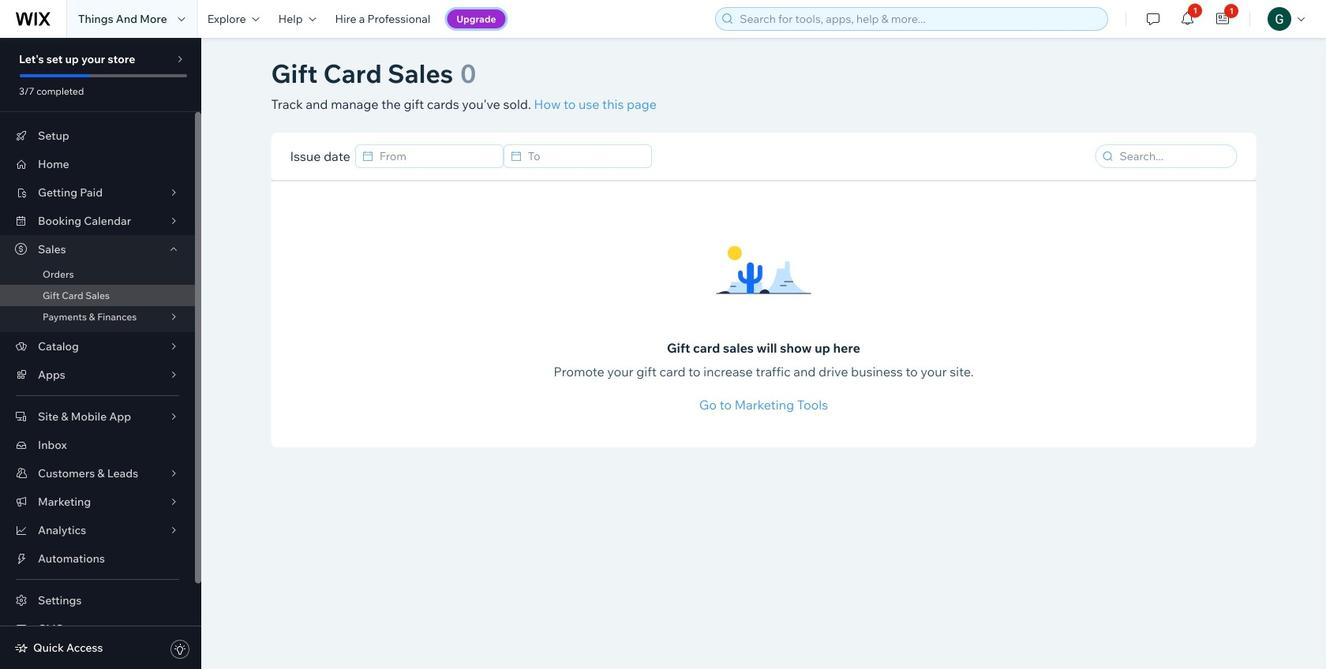 Task type: describe. For each thing, give the bounding box(es) containing it.
Search for tools, apps, help & more... field
[[735, 8, 1103, 30]]

To field
[[523, 145, 647, 167]]



Task type: locate. For each thing, give the bounding box(es) containing it.
sidebar element
[[0, 38, 201, 670]]

Search... field
[[1115, 145, 1232, 167]]

From field
[[375, 145, 498, 167]]



Task type: vqa. For each thing, say whether or not it's contained in the screenshot.
the Sidebar element
yes



